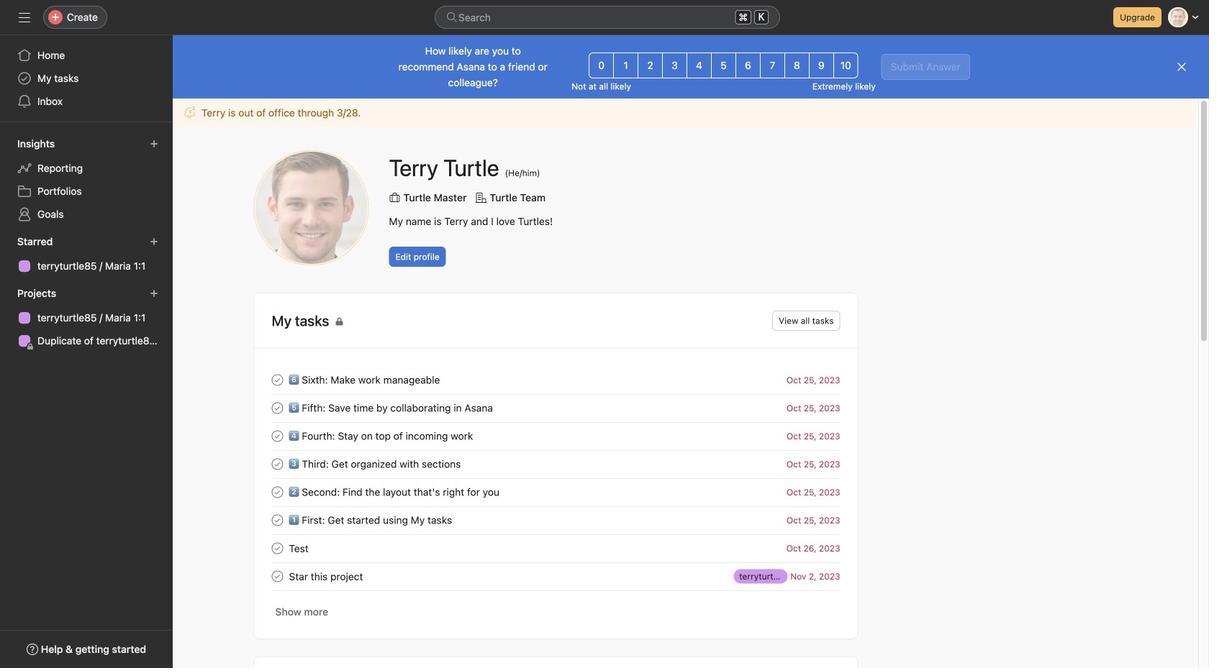 Task type: vqa. For each thing, say whether or not it's contained in the screenshot.
Dashboard link
no



Task type: locate. For each thing, give the bounding box(es) containing it.
mark complete checkbox for sixth list item from the top of the page
[[269, 512, 286, 529]]

5 mark complete checkbox from the top
[[269, 568, 286, 585]]

1 mark complete image from the top
[[269, 372, 286, 389]]

0 vertical spatial mark complete checkbox
[[269, 372, 286, 389]]

6 list item from the top
[[254, 507, 857, 535]]

mark complete checkbox for sixth list item from the bottom
[[269, 428, 286, 445]]

None radio
[[589, 53, 614, 78], [613, 53, 638, 78], [638, 53, 663, 78], [662, 53, 687, 78], [687, 53, 712, 78], [711, 53, 736, 78], [735, 53, 761, 78], [760, 53, 785, 78], [784, 53, 810, 78], [833, 53, 858, 78], [589, 53, 614, 78], [613, 53, 638, 78], [638, 53, 663, 78], [662, 53, 687, 78], [687, 53, 712, 78], [711, 53, 736, 78], [735, 53, 761, 78], [760, 53, 785, 78], [784, 53, 810, 78], [833, 53, 858, 78]]

Mark complete checkbox
[[269, 428, 286, 445], [269, 456, 286, 473], [269, 512, 286, 529], [269, 540, 286, 557], [269, 568, 286, 585]]

None radio
[[809, 53, 834, 78]]

8 list item from the top
[[254, 563, 857, 591]]

2 mark complete image from the top
[[269, 400, 286, 417]]

1 mark complete checkbox from the top
[[269, 428, 286, 445]]

3 mark complete image from the top
[[269, 484, 286, 501]]

option group
[[589, 53, 858, 78]]

3 mark complete checkbox from the top
[[269, 512, 286, 529]]

1 vertical spatial mark complete checkbox
[[269, 400, 286, 417]]

3 list item from the top
[[254, 422, 857, 451]]

2 vertical spatial mark complete image
[[269, 540, 286, 557]]

Mark complete checkbox
[[269, 372, 286, 389], [269, 400, 286, 417], [269, 484, 286, 501]]

2 mark complete checkbox from the top
[[269, 456, 286, 473]]

starred element
[[0, 229, 173, 281]]

7 list item from the top
[[254, 535, 857, 563]]

projects element
[[0, 281, 173, 356]]

1 vertical spatial mark complete image
[[269, 400, 286, 417]]

mark complete image for 2nd mark complete option
[[269, 400, 286, 417]]

mark complete checkbox for seventh list item from the top of the page
[[269, 540, 286, 557]]

2 vertical spatial mark complete checkbox
[[269, 484, 286, 501]]

1 list item from the top
[[254, 366, 857, 394]]

2 mark complete image from the top
[[269, 456, 286, 473]]

list item
[[254, 366, 857, 394], [254, 394, 857, 422], [254, 422, 857, 451], [254, 451, 857, 479], [254, 479, 857, 507], [254, 507, 857, 535], [254, 535, 857, 563], [254, 563, 857, 591]]

5 list item from the top
[[254, 479, 857, 507]]

4 mark complete checkbox from the top
[[269, 540, 286, 557]]

insights element
[[0, 131, 173, 229]]

mark complete image
[[269, 428, 286, 445], [269, 456, 286, 473], [269, 484, 286, 501], [269, 512, 286, 529], [269, 568, 286, 585]]

mark complete image
[[269, 372, 286, 389], [269, 400, 286, 417], [269, 540, 286, 557]]

None field
[[435, 6, 780, 29]]

0 vertical spatial mark complete image
[[269, 372, 286, 389]]

global element
[[0, 35, 173, 122]]



Task type: describe. For each thing, give the bounding box(es) containing it.
new insights image
[[150, 140, 158, 148]]

mark complete image for 3rd mark complete option from the bottom of the page
[[269, 372, 286, 389]]

1 mark complete image from the top
[[269, 428, 286, 445]]

4 list item from the top
[[254, 451, 857, 479]]

Search tasks, projects, and more text field
[[435, 6, 780, 29]]

mark complete checkbox for 5th list item from the bottom of the page
[[269, 456, 286, 473]]

5 mark complete image from the top
[[269, 568, 286, 585]]

dismiss image
[[1176, 61, 1187, 73]]

mark complete checkbox for 1st list item from the bottom of the page
[[269, 568, 286, 585]]

add items to starred image
[[150, 237, 158, 246]]

2 list item from the top
[[254, 394, 857, 422]]

new project or portfolio image
[[150, 289, 158, 298]]

1 mark complete checkbox from the top
[[269, 372, 286, 389]]

3 mark complete checkbox from the top
[[269, 484, 286, 501]]

hide sidebar image
[[19, 12, 30, 23]]

2 mark complete checkbox from the top
[[269, 400, 286, 417]]

3 mark complete image from the top
[[269, 540, 286, 557]]

4 mark complete image from the top
[[269, 512, 286, 529]]



